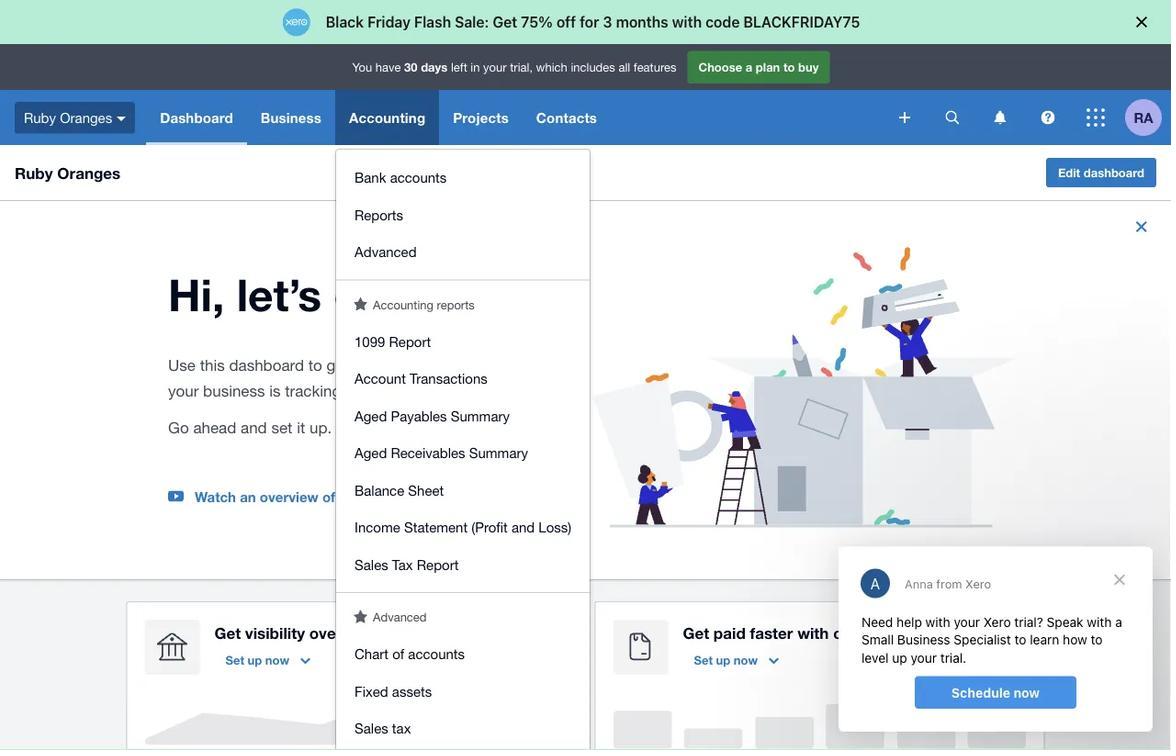 Task type: locate. For each thing, give the bounding box(es) containing it.
1 vertical spatial aged
[[355, 445, 387, 461]]

1 horizontal spatial now
[[734, 653, 758, 667]]

features
[[634, 60, 676, 74], [400, 489, 454, 505]]

1 horizontal spatial and
[[512, 519, 535, 535]]

0 horizontal spatial dashboard
[[229, 356, 304, 374]]

up right reports
[[491, 268, 544, 321]]

set right banking icon
[[225, 653, 244, 667]]

1 set up now from the left
[[225, 653, 289, 667]]

1 horizontal spatial set
[[694, 653, 713, 667]]

dialog
[[0, 0, 1171, 44], [839, 547, 1153, 732]]

chart of accounts link
[[336, 636, 590, 673]]

projects
[[453, 109, 509, 126]]

report inside the 1099 report link
[[389, 333, 431, 349]]

and left loss)
[[512, 519, 535, 535]]

1 vertical spatial dashboard
[[229, 356, 304, 374]]

0 vertical spatial accounts
[[390, 169, 447, 186]]

get left visibility
[[214, 624, 241, 642]]

to inside banner
[[783, 60, 795, 74]]

2 aged from the top
[[355, 445, 387, 461]]

get visibility over your cash flow
[[214, 624, 455, 642]]

your right in
[[483, 60, 507, 74]]

get inside use this dashboard to get an instant overview of how your business is tracking.
[[327, 356, 349, 374]]

1 get from the left
[[214, 624, 241, 642]]

0 horizontal spatial get
[[214, 624, 241, 642]]

invoices icon image
[[613, 620, 668, 675]]

1 now from the left
[[265, 653, 289, 667]]

and
[[241, 419, 267, 437], [512, 519, 535, 535]]

get
[[214, 624, 241, 642], [683, 624, 709, 642]]

0 horizontal spatial set
[[225, 653, 244, 667]]

0 horizontal spatial your
[[168, 382, 199, 400]]

0 vertical spatial sales
[[355, 557, 388, 573]]

paid
[[714, 624, 746, 642]]

sales left tax
[[355, 721, 388, 737]]

balance
[[355, 482, 404, 498]]

1 horizontal spatial set
[[414, 268, 478, 321]]

1 vertical spatial an
[[240, 489, 256, 505]]

1 vertical spatial accounts
[[408, 646, 465, 662]]

an inside use this dashboard to get an instant overview of how your business is tracking.
[[353, 356, 370, 374]]

0 vertical spatial ruby oranges
[[24, 110, 112, 126]]

0 vertical spatial aged
[[355, 408, 387, 424]]

sales inside sales tax report link
[[355, 557, 388, 573]]

of inside use this dashboard to get an instant overview of how your business is tracking.
[[492, 356, 506, 374]]

and inside the reports group
[[512, 519, 535, 535]]

svg image left ra
[[1087, 108, 1105, 127]]

0 horizontal spatial and
[[241, 419, 267, 437]]

0 horizontal spatial set
[[271, 419, 292, 437]]

up down paid
[[716, 653, 730, 667]]

features up statement
[[400, 489, 454, 505]]

sales
[[355, 557, 388, 573], [355, 721, 388, 737]]

get for get visibility over your cash flow
[[214, 624, 241, 642]]

fixed assets link
[[336, 673, 590, 710]]

set up now down paid
[[694, 653, 758, 667]]

aged down account
[[355, 408, 387, 424]]

set left it in the bottom of the page
[[271, 419, 292, 437]]

your down favourites icon at bottom
[[346, 624, 379, 642]]

income statement (profit and loss)
[[355, 519, 572, 535]]

hi,
[[168, 268, 224, 321]]

aged payables summary
[[355, 408, 510, 424]]

0 vertical spatial of
[[492, 356, 506, 374]]

2 vertical spatial of
[[392, 646, 404, 662]]

now for visibility
[[265, 653, 289, 667]]

a
[[746, 60, 752, 74]]

2 get from the left
[[683, 624, 709, 642]]

1 vertical spatial to
[[308, 356, 322, 374]]

0 vertical spatial features
[[634, 60, 676, 74]]

buy
[[798, 60, 819, 74]]

edit dashboard button
[[1046, 158, 1156, 187]]

trial,
[[510, 60, 533, 74]]

accounts right bank
[[390, 169, 447, 186]]

an
[[353, 356, 370, 374], [240, 489, 256, 505]]

sheet
[[408, 482, 444, 498]]

set up now
[[225, 653, 289, 667], [694, 653, 758, 667]]

set up now button down paid
[[683, 646, 790, 675]]

accounts down flow on the bottom left of the page
[[408, 646, 465, 662]]

1 set from the left
[[225, 653, 244, 667]]

watch
[[195, 489, 236, 505]]

now for paid
[[734, 653, 758, 667]]

2 set from the left
[[694, 653, 713, 667]]

summary up (2:06)
[[469, 445, 528, 461]]

balance sheet
[[355, 482, 444, 498]]

2 horizontal spatial your
[[483, 60, 507, 74]]

1 vertical spatial dialog
[[839, 547, 1153, 732]]

account transactions
[[355, 371, 488, 387]]

navigation containing dashboard
[[146, 90, 886, 750]]

1 vertical spatial of
[[322, 489, 335, 505]]

1 horizontal spatial dashboard
[[1084, 165, 1144, 180]]

contacts button
[[523, 90, 611, 145]]

contacts
[[536, 109, 597, 126]]

0 horizontal spatial up
[[248, 653, 262, 667]]

1 horizontal spatial to
[[783, 60, 795, 74]]

sales left tax at the left bottom of the page
[[355, 557, 388, 573]]

of left the
[[322, 489, 335, 505]]

an right watch
[[240, 489, 256, 505]]

of left the how
[[492, 356, 506, 374]]

0 vertical spatial advanced
[[355, 244, 417, 260]]

overview left the
[[260, 489, 318, 505]]

get up tracking.
[[327, 356, 349, 374]]

tax
[[392, 557, 413, 573]]

0 vertical spatial accounting
[[349, 109, 425, 126]]

income statement (profit and loss) link
[[336, 509, 590, 546]]

list box
[[336, 150, 590, 750]]

1099 report link
[[336, 323, 590, 360]]

advanced group
[[336, 626, 590, 750]]

set up now button down visibility
[[214, 646, 322, 675]]

1 vertical spatial accounting
[[373, 298, 434, 312]]

2 set up now button from the left
[[683, 646, 790, 675]]

sales inside the sales tax link
[[355, 721, 388, 737]]

left
[[451, 60, 467, 74]]

0 vertical spatial dashboard
[[1084, 165, 1144, 180]]

get left paid
[[683, 624, 709, 642]]

1 vertical spatial and
[[512, 519, 535, 535]]

to for get
[[308, 356, 322, 374]]

fixed
[[355, 683, 388, 699]]

1 vertical spatial your
[[168, 382, 199, 400]]

your
[[483, 60, 507, 74], [168, 382, 199, 400], [346, 624, 379, 642]]

0 vertical spatial set
[[414, 268, 478, 321]]

now down paid
[[734, 653, 758, 667]]

up
[[491, 268, 544, 321], [248, 653, 262, 667], [716, 653, 730, 667]]

0 horizontal spatial an
[[240, 489, 256, 505]]

0 horizontal spatial set up now
[[225, 653, 289, 667]]

online
[[833, 624, 878, 642]]

accounting inside popup button
[[349, 109, 425, 126]]

1 vertical spatial summary
[[469, 445, 528, 461]]

oranges inside popup button
[[60, 110, 112, 126]]

banking preview line graph image
[[145, 705, 558, 750]]

advanced up chart of accounts
[[373, 610, 427, 625]]

loss)
[[539, 519, 572, 535]]

list box containing bank accounts
[[336, 150, 590, 750]]

edit
[[1058, 165, 1080, 180]]

1 vertical spatial overview
[[260, 489, 318, 505]]

accounts inside chart of accounts link
[[408, 646, 465, 662]]

1 horizontal spatial get
[[683, 624, 709, 642]]

dashboard
[[1084, 165, 1144, 180], [229, 356, 304, 374]]

1 sales from the top
[[355, 557, 388, 573]]

now down visibility
[[265, 653, 289, 667]]

overview up 'aged payables summary' "link"
[[426, 356, 488, 374]]

report inside sales tax report link
[[417, 557, 459, 573]]

have
[[375, 60, 401, 74]]

1 horizontal spatial an
[[353, 356, 370, 374]]

navigation
[[146, 90, 886, 750]]

group
[[336, 150, 590, 280]]

0 vertical spatial an
[[353, 356, 370, 374]]

it
[[297, 419, 305, 437]]

2 horizontal spatial of
[[492, 356, 506, 374]]

set up now down visibility
[[225, 653, 289, 667]]

advanced
[[355, 244, 417, 260], [373, 610, 427, 625]]

0 vertical spatial oranges
[[60, 110, 112, 126]]

set up now for paid
[[694, 653, 758, 667]]

report right tax at the left bottom of the page
[[417, 557, 459, 573]]

1 vertical spatial ruby
[[15, 163, 53, 182]]

2 set up now from the left
[[694, 653, 758, 667]]

0 vertical spatial to
[[783, 60, 795, 74]]

main
[[364, 489, 396, 505]]

receivables
[[391, 445, 465, 461]]

bank accounts link
[[336, 159, 590, 196]]

payables
[[391, 408, 447, 424]]

set
[[225, 653, 244, 667], [694, 653, 713, 667]]

accounting down "have"
[[349, 109, 425, 126]]

close image
[[1127, 212, 1156, 242]]

account transactions link
[[336, 360, 590, 397]]

0 horizontal spatial now
[[265, 653, 289, 667]]

1 horizontal spatial set up now button
[[683, 646, 790, 675]]

0 horizontal spatial set up now button
[[214, 646, 322, 675]]

1 horizontal spatial overview
[[426, 356, 488, 374]]

2 now from the left
[[734, 653, 758, 667]]

in
[[471, 60, 480, 74]]

1 horizontal spatial your
[[346, 624, 379, 642]]

ruby oranges
[[24, 110, 112, 126], [15, 163, 121, 182]]

income
[[355, 519, 400, 535]]

choose a plan to buy
[[699, 60, 819, 74]]

1 vertical spatial report
[[417, 557, 459, 573]]

to left buy
[[783, 60, 795, 74]]

sales tax link
[[336, 710, 590, 747]]

is
[[269, 382, 281, 400]]

aged for aged receivables summary
[[355, 445, 387, 461]]

navigation inside banner
[[146, 90, 886, 750]]

1 horizontal spatial set up now
[[694, 653, 758, 667]]

0 vertical spatial get
[[334, 268, 402, 321]]

ruby
[[24, 110, 56, 126], [15, 163, 53, 182]]

get paid faster with online invoices
[[683, 624, 944, 642]]

1 vertical spatial get
[[327, 356, 349, 374]]

1 vertical spatial sales
[[355, 721, 388, 737]]

1 aged from the top
[[355, 408, 387, 424]]

report up the instant
[[389, 333, 431, 349]]

0 horizontal spatial to
[[308, 356, 322, 374]]

aged up balance
[[355, 445, 387, 461]]

1 horizontal spatial of
[[392, 646, 404, 662]]

dashboard up is in the left bottom of the page
[[229, 356, 304, 374]]

dashboard right edit
[[1084, 165, 1144, 180]]

group containing bank accounts
[[336, 150, 590, 280]]

set right invoices icon
[[694, 653, 713, 667]]

svg image
[[946, 111, 959, 124], [994, 111, 1006, 124], [1041, 111, 1055, 124], [899, 112, 910, 123]]

0 horizontal spatial svg image
[[117, 116, 126, 121]]

0 vertical spatial report
[[389, 333, 431, 349]]

0 vertical spatial overview
[[426, 356, 488, 374]]

list box inside banner
[[336, 150, 590, 750]]

2 sales from the top
[[355, 721, 388, 737]]

visibility
[[245, 624, 305, 642]]

of inside the advanced "group"
[[392, 646, 404, 662]]

to inside use this dashboard to get an instant overview of how your business is tracking.
[[308, 356, 322, 374]]

accounting
[[349, 109, 425, 126], [373, 298, 434, 312]]

(profit
[[471, 519, 508, 535]]

an down 1099
[[353, 356, 370, 374]]

set up the 1099 report link
[[414, 268, 478, 321]]

1 vertical spatial ruby oranges
[[15, 163, 121, 182]]

your down use
[[168, 382, 199, 400]]

set up now button
[[214, 646, 322, 675], [683, 646, 790, 675]]

get up 1099
[[334, 268, 402, 321]]

watch an overview of the main features (2:06) button
[[195, 489, 493, 505]]

now
[[265, 653, 289, 667], [734, 653, 758, 667]]

2 horizontal spatial up
[[716, 653, 730, 667]]

svg image left dashboard link
[[117, 116, 126, 121]]

of
[[492, 356, 506, 374], [322, 489, 335, 505], [392, 646, 404, 662]]

0 vertical spatial summary
[[451, 408, 510, 424]]

set up now button for paid
[[683, 646, 790, 675]]

1 vertical spatial oranges
[[57, 163, 121, 182]]

over
[[309, 624, 342, 642]]

projects button
[[439, 90, 523, 145]]

0 horizontal spatial of
[[322, 489, 335, 505]]

1 vertical spatial features
[[400, 489, 454, 505]]

0 vertical spatial your
[[483, 60, 507, 74]]

this
[[200, 356, 225, 374]]

0 vertical spatial ruby
[[24, 110, 56, 126]]

business
[[203, 382, 265, 400]]

favourites image
[[354, 297, 367, 311]]

accounting up 1099 report at the top left
[[373, 298, 434, 312]]

1 set up now button from the left
[[214, 646, 322, 675]]

reports link
[[336, 196, 590, 233]]

group inside navigation
[[336, 150, 590, 280]]

all
[[619, 60, 630, 74]]

svg image
[[1087, 108, 1105, 127], [117, 116, 126, 121]]

1 vertical spatial set
[[271, 419, 292, 437]]

features right all
[[634, 60, 676, 74]]

use
[[168, 356, 196, 374]]

ruby oranges inside popup button
[[24, 110, 112, 126]]

of down 'cash'
[[392, 646, 404, 662]]

aged
[[355, 408, 387, 424], [355, 445, 387, 461]]

and right ahead
[[241, 419, 267, 437]]

summary
[[451, 408, 510, 424], [469, 445, 528, 461]]

advanced down reports
[[355, 244, 417, 260]]

summary up aged receivables summary "link"
[[451, 408, 510, 424]]

go ahead and set it up.
[[168, 419, 332, 437]]

to up tracking.
[[308, 356, 322, 374]]

advanced inside advanced link
[[355, 244, 417, 260]]

1 vertical spatial advanced
[[373, 610, 427, 625]]

0 horizontal spatial overview
[[260, 489, 318, 505]]

banner
[[0, 44, 1171, 750]]

up down visibility
[[248, 653, 262, 667]]



Task type: vqa. For each thing, say whether or not it's contained in the screenshot.
the by inside See the money coming in and going out of your business every day by automatically importing your bank transactions
no



Task type: describe. For each thing, give the bounding box(es) containing it.
you have 30 days left in your trial, which includes all features
[[352, 60, 676, 74]]

reports
[[355, 207, 403, 223]]

watch an overview of the main features (2:06)
[[195, 489, 493, 505]]

plan
[[756, 60, 780, 74]]

your inside use this dashboard to get an instant overview of how your business is tracking.
[[168, 382, 199, 400]]

fixed assets
[[355, 683, 432, 699]]

ahead
[[193, 419, 236, 437]]

instant
[[375, 356, 421, 374]]

use this dashboard to get an instant overview of how your business is tracking.
[[168, 356, 539, 400]]

summary for aged receivables summary
[[469, 445, 528, 461]]

statement
[[404, 519, 468, 535]]

cash
[[384, 624, 419, 642]]

favourites image
[[354, 610, 367, 624]]

business
[[261, 109, 322, 126]]

set up now button for visibility
[[214, 646, 322, 675]]

set for visibility
[[225, 653, 244, 667]]

transactions
[[410, 371, 488, 387]]

set for it
[[271, 419, 292, 437]]

chart
[[355, 646, 389, 662]]

dashboard inside button
[[1084, 165, 1144, 180]]

up for get visibility over your cash flow
[[248, 653, 262, 667]]

0 vertical spatial dialog
[[0, 0, 1171, 44]]

bank
[[355, 169, 386, 186]]

ra
[[1134, 109, 1153, 126]]

1099 report
[[355, 333, 431, 349]]

0 vertical spatial and
[[241, 419, 267, 437]]

tax
[[392, 721, 411, 737]]

(2:06)
[[458, 489, 493, 505]]

aged receivables summary link
[[336, 434, 590, 472]]

aged receivables summary
[[355, 445, 528, 461]]

let's
[[237, 268, 322, 321]]

bank accounts
[[355, 169, 447, 186]]

assets
[[392, 683, 432, 699]]

ruby inside popup button
[[24, 110, 56, 126]]

accounts inside bank accounts "link"
[[390, 169, 447, 186]]

ra button
[[1125, 90, 1171, 145]]

overview inside use this dashboard to get an instant overview of how your business is tracking.
[[426, 356, 488, 374]]

which
[[536, 60, 567, 74]]

advanced link
[[336, 233, 590, 271]]

svg image inside the ruby oranges popup button
[[117, 116, 126, 121]]

reports
[[437, 298, 475, 312]]

accounting for accounting reports
[[373, 298, 434, 312]]

aged payables summary link
[[336, 397, 590, 434]]

with
[[797, 624, 829, 642]]

2 vertical spatial your
[[346, 624, 379, 642]]

invoices preview bar graph image
[[613, 705, 1026, 750]]

accounting for accounting
[[349, 109, 425, 126]]

how
[[510, 356, 539, 374]]

1099
[[355, 333, 385, 349]]

set up now for visibility
[[225, 653, 289, 667]]

faster
[[750, 624, 793, 642]]

dashboard
[[160, 109, 233, 126]]

sales for sales tax report
[[355, 557, 388, 573]]

sales for sales tax
[[355, 721, 388, 737]]

invoices
[[883, 624, 944, 642]]

sales tax report link
[[336, 546, 590, 583]]

accounting reports
[[373, 298, 475, 312]]

the
[[339, 489, 360, 505]]

1 horizontal spatial up
[[491, 268, 544, 321]]

dashboard inside use this dashboard to get an instant overview of how your business is tracking.
[[229, 356, 304, 374]]

accounting button
[[335, 90, 439, 145]]

set for up
[[414, 268, 478, 321]]

banking icon image
[[145, 620, 200, 675]]

get for get paid faster with online invoices
[[683, 624, 709, 642]]

1 horizontal spatial features
[[634, 60, 676, 74]]

set for paid
[[694, 653, 713, 667]]

up.
[[310, 419, 332, 437]]

balance sheet link
[[336, 472, 590, 509]]

to for buy
[[783, 60, 795, 74]]

account
[[355, 371, 406, 387]]

sales tax
[[355, 721, 411, 737]]

1 horizontal spatial svg image
[[1087, 108, 1105, 127]]

reports group
[[336, 314, 590, 592]]

tracking.
[[285, 382, 345, 400]]

chart of accounts
[[355, 646, 465, 662]]

cartoon office workers image
[[592, 247, 1017, 528]]

edit dashboard
[[1058, 165, 1144, 180]]

aged for aged payables summary
[[355, 408, 387, 424]]

your inside banner
[[483, 60, 507, 74]]

you
[[352, 60, 372, 74]]

flow
[[424, 624, 455, 642]]

go
[[168, 419, 189, 437]]

business button
[[247, 90, 335, 145]]

dashboard link
[[146, 90, 247, 145]]

banner containing dashboard
[[0, 44, 1171, 750]]

choose
[[699, 60, 742, 74]]

0 horizontal spatial features
[[400, 489, 454, 505]]

30
[[404, 60, 418, 74]]

summary for aged payables summary
[[451, 408, 510, 424]]

up for get paid faster with online invoices
[[716, 653, 730, 667]]

sales tax report
[[355, 557, 459, 573]]

days
[[421, 60, 448, 74]]

includes
[[571, 60, 615, 74]]



